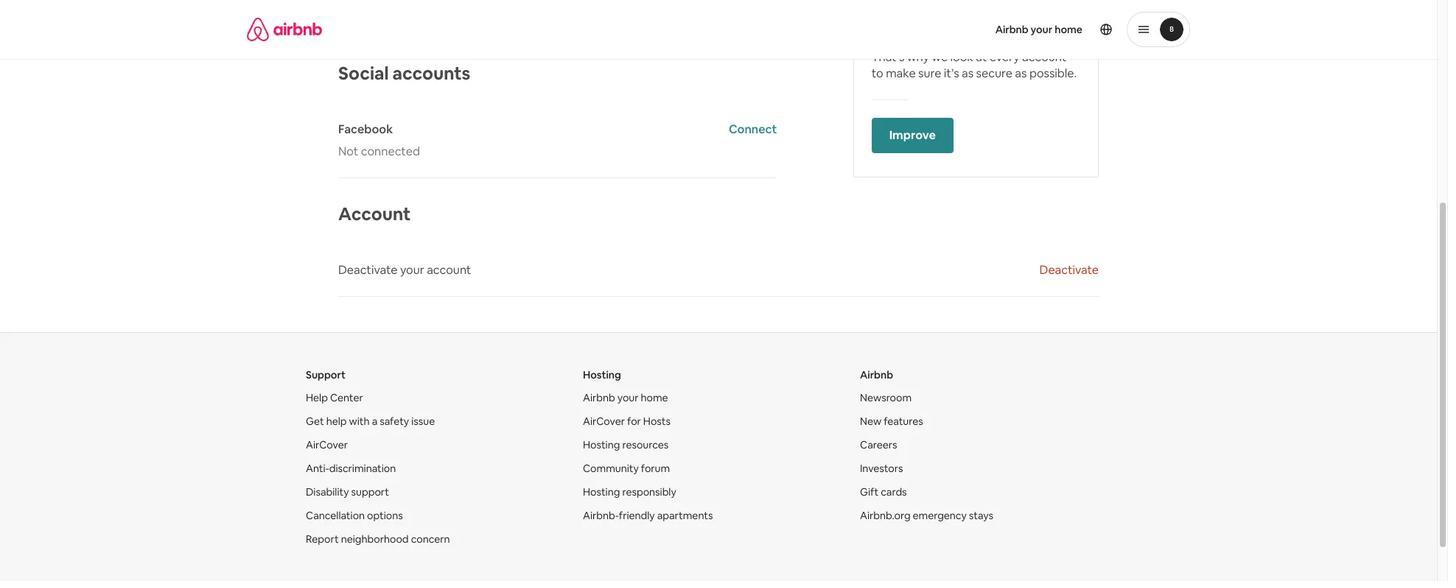 Task type: describe. For each thing, give the bounding box(es) containing it.
we
[[932, 49, 948, 65]]

0 horizontal spatial to
[[872, 66, 883, 81]]

friendly
[[619, 509, 655, 523]]

2 as from the left
[[1015, 66, 1027, 81]]

disability
[[306, 486, 349, 499]]

airbnb.org
[[860, 509, 911, 523]]

possible.
[[1030, 66, 1077, 81]]

cancellation options
[[306, 509, 403, 523]]

gift
[[860, 486, 879, 499]]

forum
[[641, 462, 670, 475]]

home inside the profile element
[[1055, 23, 1083, 36]]

get
[[306, 415, 324, 428]]

hosting resources
[[583, 439, 669, 452]]

features
[[884, 415, 923, 428]]

2 vertical spatial airbnb
[[583, 391, 615, 405]]

gift cards
[[860, 486, 907, 499]]

aircover for aircover link
[[306, 439, 348, 452]]

in
[[956, 33, 965, 49]]

improve button
[[872, 118, 954, 153]]

make
[[886, 66, 916, 81]]

investors link
[[860, 462, 903, 475]]

social
[[338, 62, 389, 85]]

issue
[[411, 415, 435, 428]]

anti-
[[306, 462, 329, 475]]

increase
[[872, 33, 917, 49]]

gift cards link
[[860, 486, 907, 499]]

newsroom link
[[860, 391, 912, 405]]

hosting for hosting
[[583, 369, 621, 382]]

careers link
[[860, 439, 897, 452]]

airbnb-friendly apartments link
[[583, 509, 713, 523]]

why
[[907, 49, 929, 65]]

every
[[990, 49, 1020, 65]]

that's
[[872, 49, 905, 65]]

always
[[906, 17, 942, 32]]

new
[[860, 415, 882, 428]]

disability support link
[[306, 486, 389, 499]]

community.
[[988, 33, 1052, 49]]

discrimination
[[329, 462, 396, 475]]

1 vertical spatial home
[[641, 391, 668, 405]]

profile element
[[736, 0, 1190, 59]]

investors
[[860, 462, 903, 475]]

ways
[[1007, 17, 1034, 32]]

1 horizontal spatial to
[[1037, 17, 1048, 32]]

airbnb.org emergency stays link
[[860, 509, 994, 523]]

1 vertical spatial your
[[400, 262, 424, 278]]

connect button
[[729, 122, 777, 138]]

it's
[[944, 66, 959, 81]]

account
[[338, 203, 411, 226]]

anti-discrimination
[[306, 462, 396, 475]]

newsroom
[[860, 391, 912, 405]]

deactivate your account
[[338, 262, 471, 278]]

airbnb your home link inside the profile element
[[987, 14, 1092, 45]]

your inside the profile element
[[1031, 23, 1053, 36]]

1 vertical spatial airbnb your home
[[583, 391, 668, 405]]

deactivate link
[[1040, 262, 1099, 278]]

cancellation
[[306, 509, 365, 523]]

help center
[[306, 391, 363, 405]]

sure
[[918, 66, 941, 81]]

account inside we're always working on ways to increase safety in our community. that's why we look at every account to make sure it's as secure as possible.
[[1022, 49, 1067, 65]]

help center link
[[306, 391, 363, 405]]

not
[[338, 144, 358, 159]]

our
[[968, 33, 986, 49]]

center
[[330, 391, 363, 405]]

look
[[950, 49, 974, 65]]

on
[[991, 17, 1004, 32]]

airbnb.org emergency stays
[[860, 509, 994, 523]]

we're always working on ways to increase safety in our community. that's why we look at every account to make sure it's as secure as possible.
[[872, 17, 1077, 81]]

accounts
[[392, 62, 471, 85]]

facebook
[[338, 122, 393, 137]]

report
[[306, 533, 339, 546]]

social accounts
[[338, 62, 471, 85]]



Task type: vqa. For each thing, say whether or not it's contained in the screenshot.
· inside Cuzco Stylish Getaway Cabin 1 queen bed 5 nights · Feb 1 – 6 $975 total before taxes
no



Task type: locate. For each thing, give the bounding box(es) containing it.
to right ways
[[1037, 17, 1048, 32]]

not connected
[[338, 144, 420, 159]]

1 as from the left
[[962, 66, 974, 81]]

new features link
[[860, 415, 923, 428]]

concern
[[411, 533, 450, 546]]

1 horizontal spatial as
[[1015, 66, 1027, 81]]

1 horizontal spatial airbnb
[[860, 369, 893, 382]]

0 horizontal spatial airbnb your home link
[[583, 391, 668, 405]]

airbnb your home up the every
[[996, 23, 1083, 36]]

cards
[[881, 486, 907, 499]]

aircover for hosts link
[[583, 415, 671, 428]]

hosts
[[643, 415, 671, 428]]

1 vertical spatial aircover
[[306, 439, 348, 452]]

1 vertical spatial hosting
[[583, 439, 620, 452]]

deactivate
[[338, 262, 398, 278], [1040, 262, 1099, 278]]

support
[[306, 369, 346, 382]]

cancellation options link
[[306, 509, 403, 523]]

anti-discrimination link
[[306, 462, 396, 475]]

safety inside we're always working on ways to increase safety in our community. that's why we look at every account to make sure it's as secure as possible.
[[920, 33, 953, 49]]

at
[[976, 49, 987, 65]]

your down account
[[400, 262, 424, 278]]

hosting resources link
[[583, 439, 669, 452]]

home up hosts
[[641, 391, 668, 405]]

help
[[306, 391, 328, 405]]

0 vertical spatial airbnb your home link
[[987, 14, 1092, 45]]

community
[[583, 462, 639, 475]]

airbnb your home link up aircover for hosts on the left bottom
[[583, 391, 668, 405]]

1 horizontal spatial account
[[1022, 49, 1067, 65]]

airbnb your home
[[996, 23, 1083, 36], [583, 391, 668, 405]]

hosting up aircover for hosts on the left bottom
[[583, 369, 621, 382]]

aircover for hosts
[[583, 415, 671, 428]]

home up possible.
[[1055, 23, 1083, 36]]

hosting responsibly
[[583, 486, 676, 499]]

0 vertical spatial your
[[1031, 23, 1053, 36]]

0 horizontal spatial home
[[641, 391, 668, 405]]

as
[[962, 66, 974, 81], [1015, 66, 1027, 81]]

with
[[349, 415, 370, 428]]

airbnb-friendly apartments
[[583, 509, 713, 523]]

airbnb your home inside the profile element
[[996, 23, 1083, 36]]

1 horizontal spatial your
[[617, 391, 639, 405]]

safety up we
[[920, 33, 953, 49]]

hosting
[[583, 369, 621, 382], [583, 439, 620, 452], [583, 486, 620, 499]]

home
[[1055, 23, 1083, 36], [641, 391, 668, 405]]

to
[[1037, 17, 1048, 32], [872, 66, 883, 81]]

your up aircover for hosts on the left bottom
[[617, 391, 639, 405]]

0 horizontal spatial airbnb your home
[[583, 391, 668, 405]]

1 horizontal spatial safety
[[920, 33, 953, 49]]

airbnb up aircover for hosts on the left bottom
[[583, 391, 615, 405]]

aircover for aircover for hosts
[[583, 415, 625, 428]]

apartments
[[657, 509, 713, 523]]

0 vertical spatial to
[[1037, 17, 1048, 32]]

aircover up anti-
[[306, 439, 348, 452]]

hosting up airbnb-
[[583, 486, 620, 499]]

your
[[1031, 23, 1053, 36], [400, 262, 424, 278], [617, 391, 639, 405]]

0 horizontal spatial deactivate
[[338, 262, 398, 278]]

hosting up community
[[583, 439, 620, 452]]

0 horizontal spatial safety
[[380, 415, 409, 428]]

deactivate for deactivate link
[[1040, 262, 1099, 278]]

get help with a safety issue link
[[306, 415, 435, 428]]

1 horizontal spatial airbnb your home link
[[987, 14, 1092, 45]]

airbnb your home up aircover for hosts on the left bottom
[[583, 391, 668, 405]]

report neighborhood concern link
[[306, 533, 450, 546]]

0 horizontal spatial aircover
[[306, 439, 348, 452]]

1 hosting from the top
[[583, 369, 621, 382]]

report neighborhood concern
[[306, 533, 450, 546]]

0 vertical spatial home
[[1055, 23, 1083, 36]]

1 vertical spatial airbnb
[[860, 369, 893, 382]]

community forum link
[[583, 462, 670, 475]]

airbnb-
[[583, 509, 619, 523]]

stays
[[969, 509, 994, 523]]

airbnb up the every
[[996, 23, 1029, 36]]

new features
[[860, 415, 923, 428]]

1 vertical spatial account
[[427, 262, 471, 278]]

1 horizontal spatial deactivate
[[1040, 262, 1099, 278]]

1 vertical spatial to
[[872, 66, 883, 81]]

get help with a safety issue
[[306, 415, 435, 428]]

0 vertical spatial account
[[1022, 49, 1067, 65]]

2 vertical spatial hosting
[[583, 486, 620, 499]]

your right on
[[1031, 23, 1053, 36]]

0 vertical spatial safety
[[920, 33, 953, 49]]

3 hosting from the top
[[583, 486, 620, 499]]

neighborhood
[[341, 533, 409, 546]]

to down that's
[[872, 66, 883, 81]]

hosting for hosting resources
[[583, 439, 620, 452]]

a
[[372, 415, 378, 428]]

airbnb inside the profile element
[[996, 23, 1029, 36]]

deactivate for deactivate your account
[[338, 262, 398, 278]]

0 vertical spatial airbnb
[[996, 23, 1029, 36]]

resources
[[622, 439, 669, 452]]

working
[[944, 17, 988, 32]]

help
[[326, 415, 347, 428]]

hosting responsibly link
[[583, 486, 676, 499]]

1 horizontal spatial airbnb your home
[[996, 23, 1083, 36]]

0 vertical spatial aircover
[[583, 415, 625, 428]]

safety
[[920, 33, 953, 49], [380, 415, 409, 428]]

0 horizontal spatial airbnb
[[583, 391, 615, 405]]

aircover link
[[306, 439, 348, 452]]

0 horizontal spatial your
[[400, 262, 424, 278]]

we're
[[872, 17, 903, 32]]

safety right a
[[380, 415, 409, 428]]

aircover left for
[[583, 415, 625, 428]]

0 horizontal spatial as
[[962, 66, 974, 81]]

connect
[[729, 122, 777, 137]]

careers
[[860, 439, 897, 452]]

support
[[351, 486, 389, 499]]

1 vertical spatial airbnb your home link
[[583, 391, 668, 405]]

2 horizontal spatial airbnb
[[996, 23, 1029, 36]]

airbnb your home link
[[987, 14, 1092, 45], [583, 391, 668, 405]]

1 deactivate from the left
[[338, 262, 398, 278]]

2 deactivate from the left
[[1040, 262, 1099, 278]]

hosting for hosting responsibly
[[583, 486, 620, 499]]

community forum
[[583, 462, 670, 475]]

0 horizontal spatial account
[[427, 262, 471, 278]]

0 vertical spatial hosting
[[583, 369, 621, 382]]

connected
[[361, 144, 420, 159]]

improve
[[889, 128, 936, 143]]

disability support
[[306, 486, 389, 499]]

2 horizontal spatial your
[[1031, 23, 1053, 36]]

for
[[627, 415, 641, 428]]

1 horizontal spatial home
[[1055, 23, 1083, 36]]

0 vertical spatial airbnb your home
[[996, 23, 1083, 36]]

airbnb your home link up the every
[[987, 14, 1092, 45]]

1 vertical spatial safety
[[380, 415, 409, 428]]

2 hosting from the top
[[583, 439, 620, 452]]

emergency
[[913, 509, 967, 523]]

aircover
[[583, 415, 625, 428], [306, 439, 348, 452]]

airbnb up newsroom
[[860, 369, 893, 382]]

1 horizontal spatial aircover
[[583, 415, 625, 428]]

options
[[367, 509, 403, 523]]

2 vertical spatial your
[[617, 391, 639, 405]]

secure
[[976, 66, 1013, 81]]

as down the every
[[1015, 66, 1027, 81]]

as right it's
[[962, 66, 974, 81]]

account
[[1022, 49, 1067, 65], [427, 262, 471, 278]]



